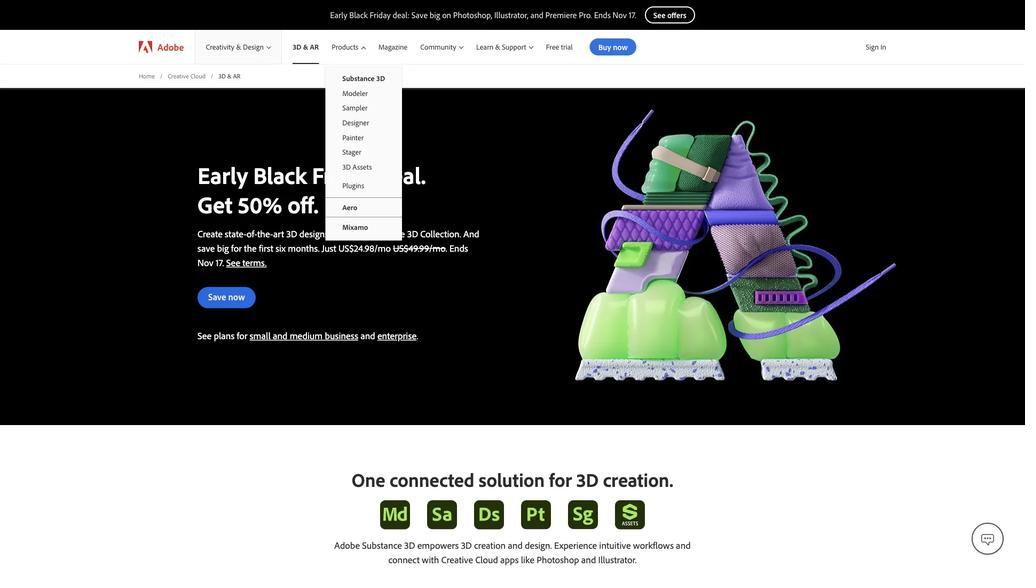 Task type: describe. For each thing, give the bounding box(es) containing it.
2 /mo from the left
[[429, 242, 446, 254]]

substance inside the create state-of-the-art 3d designs with the substance 3d collection. and save big for the first six months. just
[[365, 228, 405, 240]]

1 vertical spatial 3d & ar
[[219, 72, 241, 80]]

trial
[[561, 42, 573, 52]]

enterprise
[[378, 330, 417, 342]]

stager link
[[325, 145, 402, 159]]

99
[[419, 242, 429, 254]]

photoshop,
[[453, 10, 492, 20]]

magazine link
[[372, 30, 414, 64]]

plugins link
[[325, 178, 402, 198]]

solution
[[479, 468, 545, 492]]

black for get
[[253, 160, 307, 190]]

designer
[[343, 118, 369, 127]]

early black friday deal. get 50% off.
[[198, 160, 426, 219]]

for inside the create state-of-the-art 3d designs with the substance 3d collection. and save big for the first six months. just
[[231, 242, 242, 254]]

free
[[546, 42, 559, 52]]

creation.
[[603, 468, 674, 492]]

pro.
[[579, 10, 592, 20]]

sampler image
[[427, 501, 457, 530]]

3d down creativity
[[219, 72, 226, 80]]

one
[[352, 468, 385, 492]]

learn & support
[[476, 42, 526, 52]]

nov inside ​. ends nov 17.
[[198, 257, 214, 269]]

3d left 'creation'
[[461, 540, 472, 552]]

and right workflows
[[676, 540, 691, 552]]

creativity & design button
[[195, 30, 282, 64]]

cloud inside adobe substance 3d empowers 3d creation and design. experience intuitive workflows and connect with creative cloud apps like photoshop and illustrator.
[[475, 554, 498, 566]]

in
[[881, 42, 887, 52]]

painter image
[[521, 501, 551, 530]]

just
[[322, 242, 336, 254]]

3d right art
[[286, 228, 297, 240]]

see for see terms.
[[226, 257, 240, 269]]

terms.
[[243, 257, 267, 269]]

24
[[354, 242, 363, 254]]

get
[[198, 190, 232, 219]]

cloud inside 'link'
[[190, 72, 206, 80]]

with inside adobe substance 3d empowers 3d creation and design. experience intuitive workflows and connect with creative cloud apps like photoshop and illustrator.
[[422, 554, 439, 566]]

substance 3d
[[343, 74, 385, 83]]

small and medium business link
[[250, 330, 358, 342]]

now
[[228, 292, 245, 303]]

adobe for adobe substance 3d empowers 3d creation and design. experience intuitive workflows and connect with creative cloud apps like photoshop and illustrator.
[[335, 540, 360, 552]]

community
[[421, 42, 456, 52]]

3d assets
[[343, 162, 372, 171]]

premiere
[[546, 10, 577, 20]]

learn
[[476, 42, 494, 52]]

illustrator.
[[599, 554, 637, 566]]

plugins
[[343, 181, 364, 190]]

1 horizontal spatial ends
[[594, 10, 611, 20]]

support
[[502, 42, 526, 52]]

modeler link
[[325, 86, 402, 101]]

ends inside ​. ends nov 17.
[[450, 242, 468, 254]]

empowers
[[417, 540, 459, 552]]

​. ends nov 17.
[[198, 242, 468, 269]]

home
[[139, 72, 155, 80]]

with inside the create state-of-the-art 3d designs with the substance 3d collection. and save big for the first six months. just
[[331, 228, 348, 240]]

designer link
[[325, 115, 402, 130]]

and
[[464, 228, 479, 240]]

connect
[[389, 554, 420, 566]]

the-
[[257, 228, 273, 240]]

enterprise link
[[378, 330, 417, 342]]

business
[[325, 330, 358, 342]]

photoshop
[[537, 554, 579, 566]]

months.
[[288, 242, 320, 254]]

3d assets link
[[325, 159, 402, 178]]

design
[[243, 42, 264, 52]]

creative cloud link
[[168, 72, 206, 81]]

apps
[[500, 554, 519, 566]]

creation
[[474, 540, 506, 552]]

products
[[332, 42, 359, 52]]

50%
[[238, 190, 282, 219]]

painter link
[[325, 130, 402, 145]]

sign in button
[[864, 38, 889, 56]]

and up apps
[[508, 540, 523, 552]]

2 us$ from the left
[[393, 242, 409, 254]]

friday for deal.
[[312, 160, 373, 190]]

deal:
[[393, 10, 410, 20]]

3d inside 'link'
[[376, 74, 385, 83]]

sampler link
[[325, 101, 402, 115]]

free trial
[[546, 42, 573, 52]]

like
[[521, 554, 535, 566]]

& for learn & support dropdown button
[[495, 42, 500, 52]]

of-
[[247, 228, 257, 240]]

3d up 49
[[407, 228, 418, 240]]

substance 3d link
[[325, 71, 402, 86]]

big inside the create state-of-the-art 3d designs with the substance 3d collection. and save big for the first six months. just
[[217, 242, 229, 254]]

save now
[[208, 292, 245, 303]]

see for see plans for small and medium business and enterprise .
[[198, 330, 212, 342]]

intuitive
[[599, 540, 631, 552]]

see terms.
[[226, 257, 267, 269]]

learn & support button
[[470, 30, 540, 64]]

illustrator,
[[494, 10, 529, 20]]

us$24.98 per month per license element
[[339, 242, 391, 254]]

and right business
[[361, 330, 375, 342]]

free trial link
[[540, 30, 579, 64]]

regularly at us$49.99 per month per license element
[[393, 242, 446, 254]]

six
[[276, 242, 286, 254]]

aero
[[343, 203, 358, 212]]

3d right design
[[293, 42, 301, 52]]

aero link
[[325, 198, 402, 218]]

community button
[[414, 30, 470, 64]]

stager
[[343, 147, 361, 157]]



Task type: vqa. For each thing, say whether or not it's contained in the screenshot.
Engineering and Product
no



Task type: locate. For each thing, give the bounding box(es) containing it.
1 vertical spatial for
[[237, 330, 248, 342]]

/mo right 24
[[375, 242, 391, 254]]

products button
[[325, 30, 372, 64]]

1 vertical spatial ar
[[233, 72, 241, 80]]

friday inside early black friday deal. get 50% off.
[[312, 160, 373, 190]]

1 vertical spatial cloud
[[475, 554, 498, 566]]

3d & ar link
[[282, 30, 325, 64]]

art
[[273, 228, 284, 240]]

& down 'creativity & design'
[[227, 72, 232, 80]]

nov right pro.
[[613, 10, 627, 20]]

& right learn
[[495, 42, 500, 52]]

adobe for adobe
[[158, 41, 184, 53]]

early
[[330, 10, 348, 20], [198, 160, 248, 190]]

assets
[[353, 162, 372, 171]]

0 horizontal spatial /mo
[[375, 242, 391, 254]]

design.
[[525, 540, 552, 552]]

early for early black friday deal: save big on photoshop, illustrator, and premiere pro. ends nov 17.
[[330, 10, 348, 20]]

plans
[[214, 330, 235, 342]]

creative inside 'link'
[[168, 72, 189, 80]]

1 horizontal spatial with
[[422, 554, 439, 566]]

0 horizontal spatial creative
[[168, 72, 189, 80]]

1 vertical spatial nov
[[198, 257, 214, 269]]

0 horizontal spatial adobe
[[158, 41, 184, 53]]

creative down empowers
[[441, 554, 473, 566]]

&
[[236, 42, 241, 52], [303, 42, 308, 52], [495, 42, 500, 52], [227, 72, 232, 80]]

designs
[[300, 228, 329, 240]]

see left the terms.
[[226, 257, 240, 269]]

nov down save
[[198, 257, 214, 269]]

substance
[[343, 74, 375, 83], [365, 228, 405, 240], [362, 540, 402, 552]]

collection.
[[420, 228, 461, 240]]

& left products
[[303, 42, 308, 52]]

1 horizontal spatial big
[[430, 10, 440, 20]]

group
[[325, 64, 402, 241]]

for up stager 'image'
[[549, 468, 572, 492]]

substance up modeler
[[343, 74, 375, 83]]

1 vertical spatial substance
[[365, 228, 405, 240]]

0 vertical spatial with
[[331, 228, 348, 240]]

3d & ar down 'creativity & design'
[[219, 72, 241, 80]]

home link
[[139, 72, 155, 81]]

creative cloud
[[168, 72, 206, 80]]

medium
[[290, 330, 323, 342]]

17. left see terms.
[[216, 257, 224, 269]]

0 horizontal spatial ends
[[450, 242, 468, 254]]

painter
[[343, 133, 364, 142]]

0 vertical spatial ar
[[310, 42, 319, 52]]

& inside learn & support dropdown button
[[495, 42, 500, 52]]

​.
[[446, 242, 447, 254]]

magazine
[[378, 42, 408, 52]]

0 horizontal spatial save
[[208, 292, 226, 303]]

black inside early black friday deal. get 50% off.
[[253, 160, 307, 190]]

see plans for small and medium business and enterprise .
[[198, 330, 418, 342]]

us$ 24 . 98 /mo us$ 49 . 99 /mo
[[339, 242, 446, 254]]

0 vertical spatial substance
[[343, 74, 375, 83]]

3d
[[293, 42, 301, 52], [219, 72, 226, 80], [376, 74, 385, 83], [343, 162, 351, 171], [286, 228, 297, 240], [407, 228, 418, 240], [577, 468, 599, 492], [404, 540, 415, 552], [461, 540, 472, 552]]

0 vertical spatial 17.
[[629, 10, 637, 20]]

ends
[[594, 10, 611, 20], [450, 242, 468, 254]]

us$ left 99
[[393, 242, 409, 254]]

.
[[363, 242, 365, 254], [418, 242, 419, 254], [417, 330, 418, 342]]

1 vertical spatial with
[[422, 554, 439, 566]]

black for save
[[349, 10, 368, 20]]

small
[[250, 330, 271, 342]]

with down empowers
[[422, 554, 439, 566]]

us$ right just
[[339, 242, 354, 254]]

0 vertical spatial early
[[330, 10, 348, 20]]

1 horizontal spatial cloud
[[475, 554, 498, 566]]

0 vertical spatial for
[[231, 242, 242, 254]]

big left on
[[430, 10, 440, 20]]

1 horizontal spatial the
[[350, 228, 363, 240]]

& for 3d & ar link
[[303, 42, 308, 52]]

the up 24
[[350, 228, 363, 240]]

0 vertical spatial ends
[[594, 10, 611, 20]]

0 vertical spatial nov
[[613, 10, 627, 20]]

workflows
[[633, 540, 674, 552]]

ar left products
[[310, 42, 319, 52]]

ar
[[310, 42, 319, 52], [233, 72, 241, 80]]

2 vertical spatial for
[[549, 468, 572, 492]]

connected
[[390, 468, 475, 492]]

1 vertical spatial creative
[[441, 554, 473, 566]]

0 horizontal spatial 3d & ar
[[219, 72, 241, 80]]

1 vertical spatial ends
[[450, 242, 468, 254]]

1 horizontal spatial ar
[[310, 42, 319, 52]]

& inside 3d & ar link
[[303, 42, 308, 52]]

and left premiere in the right of the page
[[531, 10, 544, 20]]

ends right ​.
[[450, 242, 468, 254]]

early black friday deal: save big on photoshop, illustrator, and premiere pro. ends nov 17.
[[330, 10, 637, 20]]

0 vertical spatial friday
[[370, 10, 391, 20]]

0 vertical spatial creative
[[168, 72, 189, 80]]

1 horizontal spatial save
[[412, 10, 428, 20]]

0 horizontal spatial the
[[244, 242, 257, 254]]

with
[[331, 228, 348, 240], [422, 554, 439, 566]]

early for early black friday deal. get 50% off.
[[198, 160, 248, 190]]

0 vertical spatial cloud
[[190, 72, 206, 80]]

adobe inside adobe substance 3d empowers 3d creation and design. experience intuitive workflows and connect with creative cloud apps like photoshop and illustrator.
[[335, 540, 360, 552]]

black
[[349, 10, 368, 20], [253, 160, 307, 190]]

modeler
[[343, 88, 368, 98]]

0 horizontal spatial cloud
[[190, 72, 206, 80]]

mixamo link
[[325, 218, 402, 234]]

for right plans
[[237, 330, 248, 342]]

0 vertical spatial black
[[349, 10, 368, 20]]

save
[[198, 242, 215, 254]]

0 vertical spatial adobe
[[158, 41, 184, 53]]

off.
[[288, 190, 319, 219]]

sign
[[866, 42, 879, 52]]

0 vertical spatial see
[[226, 257, 240, 269]]

1 horizontal spatial us$
[[393, 242, 409, 254]]

0 horizontal spatial us$
[[339, 242, 354, 254]]

modeler image
[[380, 501, 410, 530]]

0 vertical spatial save
[[412, 10, 428, 20]]

0 horizontal spatial with
[[331, 228, 348, 240]]

see terms. link
[[226, 257, 267, 269]]

early inside early black friday deal. get 50% off.
[[198, 160, 248, 190]]

and down experience
[[582, 554, 596, 566]]

and right small
[[273, 330, 288, 342]]

3d & ar
[[293, 42, 319, 52], [219, 72, 241, 80]]

big right save
[[217, 242, 229, 254]]

friday
[[370, 10, 391, 20], [312, 160, 373, 190]]

98
[[365, 242, 375, 254]]

1 vertical spatial 17.
[[216, 257, 224, 269]]

17. right pro.
[[629, 10, 637, 20]]

ar inside 3d & ar link
[[310, 42, 319, 52]]

save
[[412, 10, 428, 20], [208, 292, 226, 303]]

save left now
[[208, 292, 226, 303]]

create
[[198, 228, 223, 240]]

1 vertical spatial big
[[217, 242, 229, 254]]

2 vertical spatial substance
[[362, 540, 402, 552]]

& inside creativity & design popup button
[[236, 42, 241, 52]]

sign in
[[866, 42, 887, 52]]

1 horizontal spatial see
[[226, 257, 240, 269]]

1 vertical spatial save
[[208, 292, 226, 303]]

1 vertical spatial the
[[244, 242, 257, 254]]

cloud down adobe link
[[190, 72, 206, 80]]

adobe
[[158, 41, 184, 53], [335, 540, 360, 552]]

3d up stager 'image'
[[577, 468, 599, 492]]

3d up connect
[[404, 540, 415, 552]]

1 vertical spatial see
[[198, 330, 212, 342]]

save right deal: at the left top of page
[[412, 10, 428, 20]]

cloud down 'creation'
[[475, 554, 498, 566]]

0 horizontal spatial big
[[217, 242, 229, 254]]

see
[[226, 257, 240, 269], [198, 330, 212, 342]]

0 vertical spatial big
[[430, 10, 440, 20]]

first
[[259, 242, 274, 254]]

on
[[442, 10, 451, 20]]

cloud
[[190, 72, 206, 80], [475, 554, 498, 566]]

creativity & design
[[206, 42, 264, 52]]

1 vertical spatial adobe
[[335, 540, 360, 552]]

0 horizontal spatial 17.
[[216, 257, 224, 269]]

ends right pro.
[[594, 10, 611, 20]]

adobe substance 3d empowers 3d creation and design. experience intuitive workflows and connect with creative cloud apps like photoshop and illustrator.
[[335, 540, 691, 566]]

& for creativity & design popup button
[[236, 42, 241, 52]]

group containing substance 3d
[[325, 64, 402, 241]]

deal.
[[379, 160, 426, 190]]

big
[[430, 10, 440, 20], [217, 242, 229, 254]]

for down state-
[[231, 242, 242, 254]]

17. inside ​. ends nov 17.
[[216, 257, 224, 269]]

one connected solution for 3d creation.
[[352, 468, 674, 492]]

substance inside 'link'
[[343, 74, 375, 83]]

3d & ar left products
[[293, 42, 319, 52]]

substance up the us$ 24 . 98 /mo us$ 49 . 99 /mo
[[365, 228, 405, 240]]

1 /mo from the left
[[375, 242, 391, 254]]

1 vertical spatial black
[[253, 160, 307, 190]]

1 horizontal spatial adobe
[[335, 540, 360, 552]]

us$
[[339, 242, 354, 254], [393, 242, 409, 254]]

ar down creativity & design popup button
[[233, 72, 241, 80]]

1 vertical spatial friday
[[312, 160, 373, 190]]

1 horizontal spatial /mo
[[429, 242, 446, 254]]

3d & ar inside 3d & ar link
[[293, 42, 319, 52]]

designer image
[[474, 501, 504, 530]]

0 horizontal spatial early
[[198, 160, 248, 190]]

1 horizontal spatial creative
[[441, 554, 473, 566]]

& left design
[[236, 42, 241, 52]]

1 us$ from the left
[[339, 242, 354, 254]]

the down of-
[[244, 242, 257, 254]]

0 vertical spatial 3d & ar
[[293, 42, 319, 52]]

creative
[[168, 72, 189, 80], [441, 554, 473, 566]]

see left plans
[[198, 330, 212, 342]]

0 horizontal spatial nov
[[198, 257, 214, 269]]

/mo down collection.
[[429, 242, 446, 254]]

substance 3d assets image
[[615, 501, 645, 530]]

1 horizontal spatial nov
[[613, 10, 627, 20]]

creative right home
[[168, 72, 189, 80]]

1 horizontal spatial 3d & ar
[[293, 42, 319, 52]]

creative inside adobe substance 3d empowers 3d creation and design. experience intuitive workflows and connect with creative cloud apps like photoshop and illustrator.
[[441, 554, 473, 566]]

3d left the 'assets'
[[343, 162, 351, 171]]

1 horizontal spatial black
[[349, 10, 368, 20]]

stager image
[[568, 501, 598, 530]]

0 horizontal spatial ar
[[233, 72, 241, 80]]

0 horizontal spatial black
[[253, 160, 307, 190]]

3d up modeler link
[[376, 74, 385, 83]]

nov
[[613, 10, 627, 20], [198, 257, 214, 269]]

substance inside adobe substance 3d empowers 3d creation and design. experience intuitive workflows and connect with creative cloud apps like photoshop and illustrator.
[[362, 540, 402, 552]]

with up just
[[331, 228, 348, 240]]

creativity
[[206, 42, 234, 52]]

1 horizontal spatial early
[[330, 10, 348, 20]]

sampler
[[343, 103, 368, 113]]

1 vertical spatial early
[[198, 160, 248, 190]]

substance up connect
[[362, 540, 402, 552]]

state-
[[225, 228, 247, 240]]

0 horizontal spatial see
[[198, 330, 212, 342]]

1 horizontal spatial 17.
[[629, 10, 637, 20]]

friday for deal:
[[370, 10, 391, 20]]

0 vertical spatial the
[[350, 228, 363, 240]]



